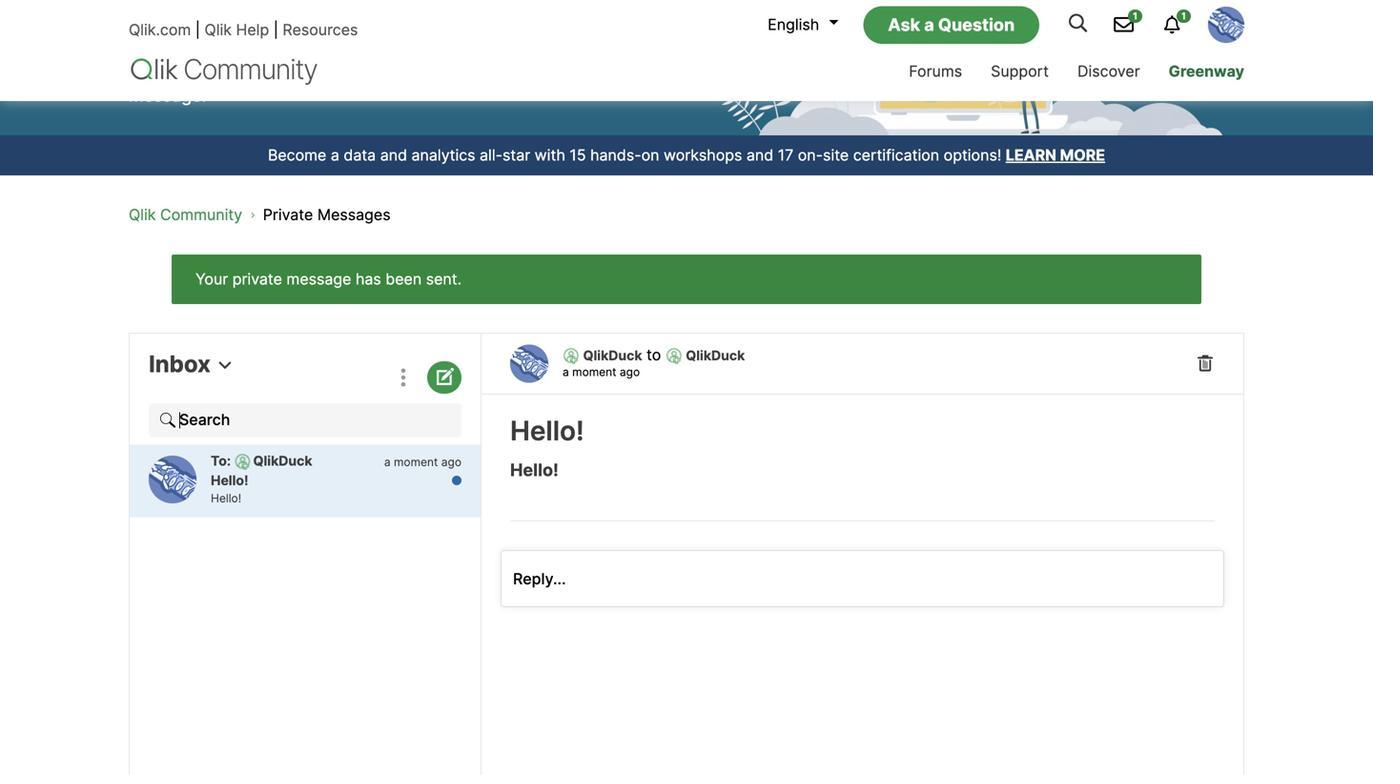 Task type: describe. For each thing, give the bounding box(es) containing it.
qlik.com
[[129, 21, 191, 39]]

qlikduck image
[[510, 345, 549, 383]]

learn
[[1006, 146, 1057, 165]]

all-
[[480, 146, 503, 165]]

Search text field
[[149, 404, 462, 438]]

1 vertical spatial new member image
[[234, 454, 250, 471]]

forums button
[[895, 45, 977, 101]]

1 | from the left
[[195, 21, 200, 39]]

qlik community
[[129, 206, 242, 224]]

1 vertical spatial moment
[[394, 456, 438, 469]]

certification
[[854, 146, 940, 165]]

0 horizontal spatial qlikduck
[[253, 453, 312, 469]]

message.
[[129, 85, 207, 106]]

question
[[939, 14, 1015, 35]]

star
[[503, 146, 531, 165]]

qlik community link
[[129, 206, 242, 224]]

on-
[[798, 146, 823, 165]]

0 vertical spatial moment
[[573, 365, 617, 379]]

options!
[[944, 146, 1002, 165]]

with
[[535, 146, 566, 165]]

list containing qlik community
[[129, 190, 1193, 240]]

0 vertical spatial qlik
[[205, 21, 232, 39]]

your
[[196, 270, 228, 289]]

2 | from the left
[[274, 21, 279, 39]]

1 horizontal spatial new member image
[[666, 348, 682, 365]]

a down new member image
[[563, 365, 569, 379]]

1 1 from the left
[[1134, 10, 1138, 22]]

become
[[268, 146, 327, 165]]

1 vertical spatial ago
[[442, 456, 462, 469]]

sent.
[[426, 270, 462, 289]]

2 horizontal spatial and
[[747, 146, 774, 165]]

17
[[778, 146, 794, 165]]

english button
[[759, 9, 839, 41]]

ask a question link
[[864, 6, 1040, 44]]

and inside send and receive private messages to/from community members. you can send individual messages or a broadcast message.
[[175, 39, 206, 60]]

hands-
[[591, 146, 642, 165]]

community inside send and receive private messages to/from community members. you can send individual messages or a broadcast message.
[[487, 39, 579, 60]]

can
[[249, 62, 279, 83]]

send
[[284, 62, 323, 83]]

0 horizontal spatial a moment ago
[[384, 456, 462, 469]]

broadcast
[[533, 62, 614, 83]]

members.
[[129, 62, 209, 83]]

a inside send and receive private messages to/from community members. you can send individual messages or a broadcast message.
[[518, 62, 528, 83]]

become a data and analytics all-star with 15 hands-on workshops and 17 on-site certification options! learn more
[[268, 146, 1106, 165]]

analytics
[[412, 146, 476, 165]]

private inside send and receive private messages to/from community members. you can send individual messages or a broadcast message.
[[274, 39, 330, 60]]

resources
[[283, 21, 358, 39]]

help
[[236, 21, 269, 39]]

on
[[642, 146, 660, 165]]

greenway
[[1169, 62, 1245, 81]]

support button
[[977, 45, 1064, 101]]

1 horizontal spatial qlikduck
[[583, 348, 643, 364]]

a left data
[[331, 146, 340, 165]]

your private message has been sent.
[[196, 270, 462, 289]]



Task type: vqa. For each thing, say whether or not it's contained in the screenshot.
attachment
no



Task type: locate. For each thing, give the bounding box(es) containing it.
moment
[[573, 365, 617, 379], [394, 456, 438, 469]]

0 horizontal spatial ago
[[442, 456, 462, 469]]

messages up individual
[[335, 39, 417, 60]]

qlik help link
[[205, 21, 269, 39]]

None submit
[[144, 399, 192, 443]]

1 qlikduck link from the left
[[583, 348, 643, 364]]

a moment ago
[[563, 365, 640, 379], [384, 456, 462, 469]]

0 horizontal spatial new member image
[[234, 454, 250, 471]]

you
[[214, 62, 245, 83]]

qlik
[[205, 21, 232, 39], [129, 206, 156, 224]]

to
[[647, 346, 666, 364]]

support
[[991, 62, 1049, 81]]

2 qlikduck link from the left
[[686, 348, 745, 364]]

0 vertical spatial ago
[[620, 365, 640, 379]]

qlikduck right new member image
[[583, 348, 643, 364]]

1 up greenway
[[1182, 10, 1187, 22]]

1 horizontal spatial qlikduck image
[[1209, 7, 1245, 43]]

site
[[823, 146, 849, 165]]

private
[[274, 39, 330, 60], [233, 270, 282, 289]]

and left 17
[[747, 146, 774, 165]]

has
[[356, 270, 381, 289]]

hello!
[[510, 415, 585, 447], [510, 460, 559, 481], [211, 473, 249, 489], [211, 492, 241, 506]]

messages
[[335, 39, 417, 60], [410, 62, 492, 83]]

1 up discover
[[1134, 10, 1138, 22]]

0 vertical spatial messages
[[335, 39, 417, 60]]

0 horizontal spatial qlik
[[129, 206, 156, 224]]

community up your on the top of the page
[[160, 206, 242, 224]]

menu bar
[[778, 45, 1259, 101]]

1 vertical spatial qlik
[[129, 206, 156, 224]]

0 horizontal spatial |
[[195, 21, 200, 39]]

been
[[386, 270, 422, 289]]

ask
[[888, 14, 921, 35]]

message
[[287, 270, 352, 289]]

and up 'members.'
[[175, 39, 206, 60]]

| right qlik.com
[[195, 21, 200, 39]]

private messages
[[263, 206, 391, 224]]

0 vertical spatial qlikduck image
[[1209, 7, 1245, 43]]

0 horizontal spatial qlikduck image
[[149, 456, 197, 504]]

1 vertical spatial community
[[160, 206, 242, 224]]

workshops
[[664, 146, 743, 165]]

a down the search text field
[[384, 456, 391, 469]]

0 vertical spatial a moment ago
[[563, 365, 640, 379]]

community inside "list"
[[160, 206, 242, 224]]

1 vertical spatial a moment ago
[[384, 456, 462, 469]]

community up or
[[487, 39, 579, 60]]

private
[[263, 206, 313, 224]]

inbox
[[149, 350, 211, 378]]

qlik.com | qlik help | resources
[[129, 21, 358, 39]]

1 horizontal spatial moment
[[573, 365, 617, 379]]

qlik.com link
[[129, 21, 191, 39]]

a right ask
[[925, 14, 935, 35]]

qlikduck link right new member image
[[583, 348, 643, 364]]

forums
[[910, 62, 963, 81]]

1 horizontal spatial 1
[[1182, 10, 1187, 22]]

to/from
[[422, 39, 482, 60]]

inbox button
[[149, 350, 232, 378]]

community
[[487, 39, 579, 60], [160, 206, 242, 224]]

1 horizontal spatial ago
[[620, 365, 640, 379]]

Reply... field
[[501, 551, 1225, 608]]

2 1 from the left
[[1182, 10, 1187, 22]]

0 horizontal spatial moment
[[394, 456, 438, 469]]

qlikduck link right the 'to'
[[686, 348, 745, 364]]

qlikduck
[[583, 348, 643, 364], [686, 348, 745, 364], [253, 453, 312, 469]]

a
[[925, 14, 935, 35], [518, 62, 528, 83], [331, 146, 340, 165], [563, 365, 569, 379], [384, 456, 391, 469]]

qlikduck down the search text field
[[253, 453, 312, 469]]

| right help
[[274, 21, 279, 39]]

0 horizontal spatial qlikduck link
[[583, 348, 643, 364]]

2 horizontal spatial qlikduck
[[686, 348, 745, 364]]

private right your on the top of the page
[[233, 270, 282, 289]]

1 vertical spatial qlikduck image
[[149, 456, 197, 504]]

ask a question
[[888, 14, 1015, 35]]

more
[[1061, 146, 1106, 165]]

qlikduck image up greenway
[[1209, 7, 1245, 43]]

send
[[129, 39, 170, 60]]

0 horizontal spatial and
[[175, 39, 206, 60]]

0 vertical spatial private
[[274, 39, 330, 60]]

1 horizontal spatial qlik
[[205, 21, 232, 39]]

learn more link
[[1006, 146, 1106, 165]]

individual
[[328, 62, 405, 83]]

or
[[497, 62, 513, 83]]

15
[[570, 146, 586, 165]]

and
[[175, 39, 206, 60], [380, 146, 407, 165], [747, 146, 774, 165]]

1 horizontal spatial and
[[380, 146, 407, 165]]

data
[[344, 146, 376, 165]]

private up send
[[274, 39, 330, 60]]

to:
[[211, 453, 234, 469]]

0 horizontal spatial community
[[160, 206, 242, 224]]

send and receive private messages to/from community members. you can send individual messages or a broadcast message.
[[129, 39, 614, 106]]

resources link
[[283, 21, 358, 39]]

0 vertical spatial new member image
[[666, 348, 682, 365]]

qlik image
[[129, 57, 320, 86]]

new member image
[[563, 348, 579, 365]]

discover
[[1078, 62, 1141, 81]]

1 horizontal spatial community
[[487, 39, 579, 60]]

list
[[129, 190, 1193, 240]]

qlikduck right the 'to'
[[686, 348, 745, 364]]

1 horizontal spatial a moment ago
[[563, 365, 640, 379]]

messages
[[318, 206, 391, 224]]

greenway link
[[1155, 45, 1259, 101]]

receive
[[211, 39, 270, 60]]

english
[[768, 15, 820, 34]]

and right data
[[380, 146, 407, 165]]

|
[[195, 21, 200, 39], [274, 21, 279, 39]]

qlikduck link
[[583, 348, 643, 364], [686, 348, 745, 364]]

menu bar containing forums
[[778, 45, 1259, 101]]

qlikduck image
[[1209, 7, 1245, 43], [149, 456, 197, 504]]

0 vertical spatial community
[[487, 39, 579, 60]]

1 vertical spatial messages
[[410, 62, 492, 83]]

ago
[[620, 365, 640, 379], [442, 456, 462, 469]]

qlikduck image left to: on the left of page
[[149, 456, 197, 504]]

discover button
[[1064, 45, 1155, 101]]

1 vertical spatial private
[[233, 270, 282, 289]]

a right or
[[518, 62, 528, 83]]

0 horizontal spatial 1
[[1134, 10, 1138, 22]]

1 horizontal spatial |
[[274, 21, 279, 39]]

1 horizontal spatial qlikduck link
[[686, 348, 745, 364]]

new member image
[[666, 348, 682, 365], [234, 454, 250, 471]]

1
[[1134, 10, 1138, 22], [1182, 10, 1187, 22]]

messages down to/from
[[410, 62, 492, 83]]



